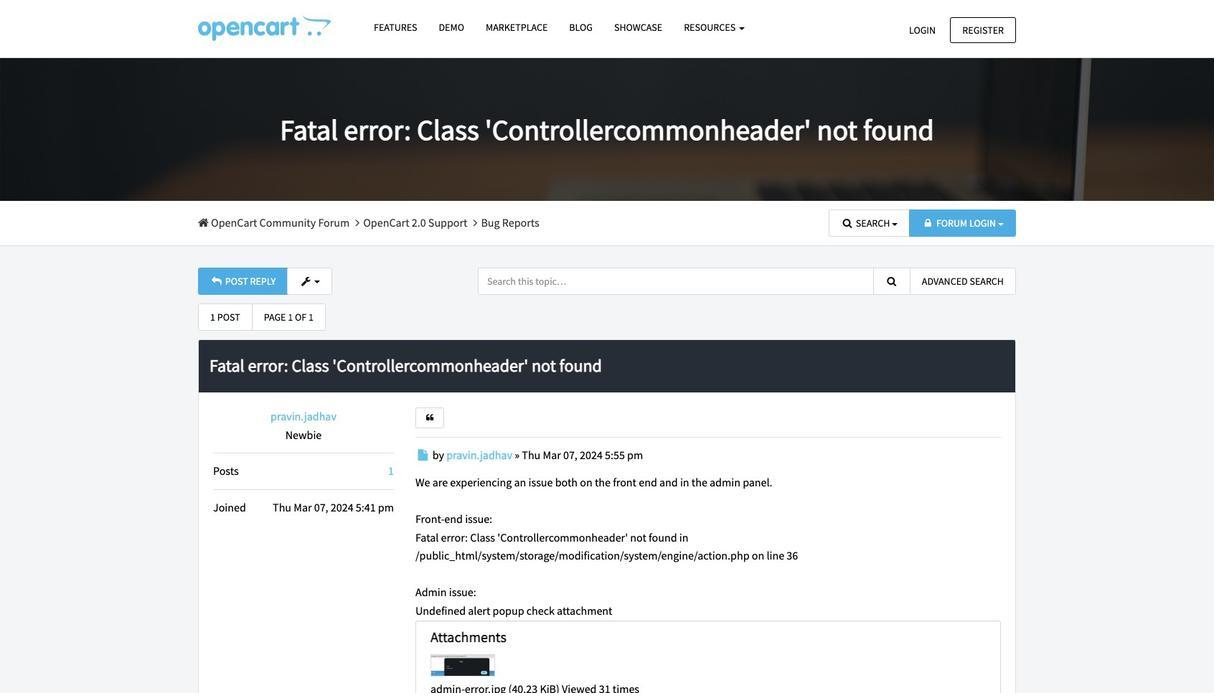 Task type: describe. For each thing, give the bounding box(es) containing it.
end inside the front-end issue: fatal error: class 'controllercommonheader' not found in /public_html/system/storage/modification/system/engine/action.php on line 36
[[445, 512, 463, 526]]

newbie
[[285, 428, 322, 442]]

0 horizontal spatial pravin.jadhav
[[271, 409, 337, 424]]

by pravin.jadhav » thu mar 07, 2024 5:55 pm
[[433, 448, 643, 462]]

page 1 of 1
[[264, 311, 314, 324]]

panel.
[[743, 475, 773, 489]]

alert
[[468, 604, 490, 618]]

issue: inside the front-end issue: fatal error: class 'controllercommonheader' not found in /public_html/system/storage/modification/system/engine/action.php on line 36
[[465, 512, 492, 526]]

register
[[963, 23, 1004, 36]]

undefined
[[416, 604, 466, 618]]

showcase link
[[604, 15, 673, 40]]

0 horizontal spatial 07,
[[314, 500, 328, 515]]

resources
[[684, 21, 738, 34]]

1 vertical spatial fatal
[[210, 355, 244, 377]]

1 horizontal spatial mar
[[543, 448, 561, 462]]

/public_html/system/storage/modification/system/engine/action.php
[[416, 548, 750, 563]]

fatal inside the front-end issue: fatal error: class 'controllercommonheader' not found in /public_html/system/storage/modification/system/engine/action.php on line 36
[[416, 530, 439, 544]]

wrench image
[[299, 276, 312, 286]]

page
[[264, 311, 286, 324]]

1 post link
[[198, 304, 252, 331]]

reports
[[502, 215, 540, 230]]

0 horizontal spatial 2024
[[331, 500, 354, 515]]

Search this topic… text field
[[478, 267, 874, 295]]

advanced search
[[922, 275, 1004, 288]]

we are experiencing an issue both on the front end and in the admin panel.
[[416, 475, 773, 489]]

experiencing
[[450, 475, 512, 489]]

fatal error: class 'controllercommonheader' not found link
[[210, 355, 602, 377]]

'controllercommonheader' inside the front-end issue: fatal error: class 'controllercommonheader' not found in /public_html/system/storage/modification/system/engine/action.php on line 36
[[498, 530, 628, 544]]

support
[[428, 215, 468, 230]]

0 horizontal spatial on
[[580, 475, 593, 489]]

resources link
[[673, 15, 756, 40]]

posts
[[213, 464, 239, 478]]

popup
[[493, 604, 524, 618]]

post reply group
[[198, 267, 332, 295]]

community
[[260, 215, 316, 230]]

found inside the front-end issue: fatal error: class 'controllercommonheader' not found in /public_html/system/storage/modification/system/engine/action.php on line 36
[[649, 530, 677, 544]]

search image
[[841, 218, 854, 228]]

advanced search link
[[910, 267, 1016, 295]]

opencart community forum
[[209, 215, 350, 230]]

search
[[856, 217, 890, 230]]

1 left we at the bottom left
[[388, 464, 394, 478]]

both
[[555, 475, 578, 489]]

marketplace
[[486, 21, 548, 34]]

36
[[787, 548, 798, 563]]

post image
[[416, 449, 430, 461]]

1 vertical spatial fatal error: class 'controllercommonheader' not found
[[210, 355, 602, 377]]

of
[[295, 311, 307, 324]]

post
[[225, 275, 248, 288]]

thu mar 07, 2024 5:41 pm
[[273, 500, 394, 515]]

forum login
[[937, 217, 996, 230]]

admin error.jpg image
[[431, 654, 495, 677]]

we
[[416, 475, 430, 489]]

line
[[767, 548, 785, 563]]

login link
[[897, 17, 948, 43]]

»
[[515, 448, 520, 462]]

1 horizontal spatial 07,
[[563, 448, 578, 462]]

features
[[374, 21, 417, 34]]

1 vertical spatial 'controllercommonheader'
[[333, 355, 528, 377]]

0 vertical spatial 'controllercommonheader'
[[485, 112, 811, 148]]

front-
[[416, 512, 445, 526]]

search
[[970, 275, 1004, 288]]

attachments
[[431, 628, 507, 646]]

2 horizontal spatial found
[[863, 112, 934, 148]]

5:41
[[356, 500, 376, 515]]

login inside popup button
[[970, 217, 996, 230]]

post reply
[[223, 275, 276, 288]]



Task type: vqa. For each thing, say whether or not it's contained in the screenshot.
module
no



Task type: locate. For each thing, give the bounding box(es) containing it.
2 opencart from the left
[[363, 215, 410, 230]]

pm right 5:41
[[378, 500, 394, 515]]

by
[[433, 448, 444, 462]]

2 horizontal spatial fatal
[[416, 530, 439, 544]]

0 horizontal spatial the
[[595, 475, 611, 489]]

error: inside the front-end issue: fatal error: class 'controllercommonheader' not found in /public_html/system/storage/modification/system/engine/action.php on line 36
[[441, 530, 468, 544]]

0 horizontal spatial end
[[445, 512, 463, 526]]

opencart 2.0 support
[[363, 215, 468, 230]]

login left register
[[909, 23, 936, 36]]

'controllercommonheader'
[[485, 112, 811, 148], [333, 355, 528, 377], [498, 530, 628, 544]]

1 horizontal spatial opencart
[[363, 215, 410, 230]]

1 horizontal spatial found
[[649, 530, 677, 544]]

1 vertical spatial pravin.jadhav link
[[447, 448, 513, 462]]

1 vertical spatial 07,
[[314, 500, 328, 515]]

0 vertical spatial pravin.jadhav link
[[271, 409, 337, 424]]

opencart for opencart 2.0 support
[[363, 215, 410, 230]]

1 vertical spatial end
[[445, 512, 463, 526]]

2 horizontal spatial not
[[817, 112, 858, 148]]

0 vertical spatial fatal
[[280, 112, 338, 148]]

2 vertical spatial not
[[630, 530, 647, 544]]

1 opencart from the left
[[211, 215, 257, 230]]

register link
[[951, 17, 1016, 43]]

2 vertical spatial class
[[470, 530, 495, 544]]

opencart community forum link
[[198, 215, 350, 230]]

0 vertical spatial mar
[[543, 448, 561, 462]]

0 vertical spatial found
[[863, 112, 934, 148]]

1 vertical spatial on
[[752, 548, 765, 563]]

1 vertical spatial error:
[[248, 355, 288, 377]]

login
[[909, 23, 936, 36], [970, 217, 996, 230]]

1 vertical spatial pravin.jadhav
[[447, 448, 513, 462]]

opencart for opencart community forum
[[211, 215, 257, 230]]

class inside the front-end issue: fatal error: class 'controllercommonheader' not found in /public_html/system/storage/modification/system/engine/action.php on line 36
[[470, 530, 495, 544]]

advanced
[[922, 275, 968, 288]]

reply image
[[210, 276, 223, 286]]

0 horizontal spatial pravin.jadhav link
[[271, 409, 337, 424]]

forum right community
[[318, 215, 350, 230]]

1
[[210, 311, 215, 324], [288, 311, 293, 324], [309, 311, 314, 324], [388, 464, 394, 478]]

0 vertical spatial in
[[680, 475, 689, 489]]

1 horizontal spatial on
[[752, 548, 765, 563]]

1 horizontal spatial fatal
[[280, 112, 338, 148]]

issue
[[529, 475, 553, 489]]

5:55
[[605, 448, 625, 462]]

1 vertical spatial class
[[292, 355, 329, 377]]

opencart
[[211, 215, 257, 230], [363, 215, 410, 230]]

pm
[[627, 448, 643, 462], [378, 500, 394, 515]]

on inside the front-end issue: fatal error: class 'controllercommonheader' not found in /public_html/system/storage/modification/system/engine/action.php on line 36
[[752, 548, 765, 563]]

1 horizontal spatial 2024
[[580, 448, 603, 462]]

on left line
[[752, 548, 765, 563]]

pravin.jadhav link
[[271, 409, 337, 424], [447, 448, 513, 462]]

1 left of
[[288, 311, 293, 324]]

mar up issue at the bottom left of page
[[543, 448, 561, 462]]

1 horizontal spatial error:
[[344, 112, 411, 148]]

07, left 5:41
[[314, 500, 328, 515]]

1 vertical spatial pm
[[378, 500, 394, 515]]

search button
[[829, 210, 910, 237]]

2 the from the left
[[692, 475, 708, 489]]

pravin.jadhav link up newbie
[[271, 409, 337, 424]]

0 vertical spatial login
[[909, 23, 936, 36]]

1 horizontal spatial pravin.jadhav
[[447, 448, 513, 462]]

0 vertical spatial on
[[580, 475, 593, 489]]

issue:
[[465, 512, 492, 526], [449, 585, 476, 600]]

admin
[[416, 585, 447, 600]]

0 vertical spatial pm
[[627, 448, 643, 462]]

blog
[[569, 21, 593, 34]]

0 vertical spatial end
[[639, 475, 657, 489]]

in inside the front-end issue: fatal error: class 'controllercommonheader' not found in /public_html/system/storage/modification/system/engine/action.php on line 36
[[680, 530, 689, 544]]

post
[[217, 311, 240, 324]]

Advanced search search field
[[467, 267, 1027, 295]]

0 horizontal spatial not
[[532, 355, 556, 377]]

1 vertical spatial thu
[[273, 500, 291, 515]]

2 horizontal spatial error:
[[441, 530, 468, 544]]

bug
[[481, 215, 500, 230]]

0 vertical spatial fatal error: class 'controllercommonheader' not found
[[280, 112, 934, 148]]

2 vertical spatial error:
[[441, 530, 468, 544]]

1 vertical spatial found
[[560, 355, 602, 377]]

0 horizontal spatial found
[[560, 355, 602, 377]]

0 vertical spatial pravin.jadhav
[[271, 409, 337, 424]]

demo
[[439, 21, 464, 34]]

end
[[639, 475, 657, 489], [445, 512, 463, 526]]

an
[[514, 475, 526, 489]]

1 left post
[[210, 311, 215, 324]]

not inside the front-end issue: fatal error: class 'controllercommonheader' not found in /public_html/system/storage/modification/system/engine/action.php on line 36
[[630, 530, 647, 544]]

0 horizontal spatial thu
[[273, 500, 291, 515]]

reply
[[250, 275, 276, 288]]

end down are
[[445, 512, 463, 526]]

1 vertical spatial issue:
[[449, 585, 476, 600]]

class
[[417, 112, 479, 148], [292, 355, 329, 377], [470, 530, 495, 544]]

search image
[[886, 276, 899, 286]]

thu
[[522, 448, 541, 462], [273, 500, 291, 515]]

pravin.jadhav up experiencing at the bottom left of the page
[[447, 448, 513, 462]]

found
[[863, 112, 934, 148], [560, 355, 602, 377], [649, 530, 677, 544]]

1 horizontal spatial pravin.jadhav link
[[447, 448, 513, 462]]

1 vertical spatial not
[[532, 355, 556, 377]]

pravin.jadhav up newbie
[[271, 409, 337, 424]]

on right both on the bottom of page
[[580, 475, 593, 489]]

forum inside popup button
[[937, 217, 968, 230]]

marketplace link
[[475, 15, 559, 40]]

login right lock icon
[[970, 217, 996, 230]]

0 vertical spatial thu
[[522, 448, 541, 462]]

admin
[[710, 475, 741, 489]]

2024 left 5:41
[[331, 500, 354, 515]]

0 vertical spatial not
[[817, 112, 858, 148]]

1 post
[[210, 311, 240, 324]]

issue: up alert
[[449, 585, 476, 600]]

1 vertical spatial login
[[970, 217, 996, 230]]

demo link
[[428, 15, 475, 40]]

0 vertical spatial 07,
[[563, 448, 578, 462]]

joined
[[213, 500, 246, 515]]

forum login button
[[910, 210, 1016, 237]]

home image
[[198, 217, 209, 228]]

issue: inside admin issue: undefined alert popup check attachment
[[449, 585, 476, 600]]

the left admin at the bottom right
[[692, 475, 708, 489]]

pm right 5:55
[[627, 448, 643, 462]]

on
[[580, 475, 593, 489], [752, 548, 765, 563]]

the left front
[[595, 475, 611, 489]]

0 vertical spatial error:
[[344, 112, 411, 148]]

0 horizontal spatial error:
[[248, 355, 288, 377]]

in
[[680, 475, 689, 489], [680, 530, 689, 544]]

attachment
[[557, 604, 613, 618]]

issue: down experiencing at the bottom left of the page
[[465, 512, 492, 526]]

admin issue: undefined alert popup check attachment
[[416, 585, 613, 618]]

1 horizontal spatial not
[[630, 530, 647, 544]]

opencart right home image
[[211, 215, 257, 230]]

0 vertical spatial issue:
[[465, 512, 492, 526]]

1 vertical spatial in
[[680, 530, 689, 544]]

showcase
[[614, 21, 663, 34]]

0 vertical spatial class
[[417, 112, 479, 148]]

2.0
[[412, 215, 426, 230]]

front-end issue: fatal error: class 'controllercommonheader' not found in /public_html/system/storage/modification/system/engine/action.php on line 36
[[416, 512, 798, 563]]

bug reports link
[[481, 215, 540, 230]]

0 vertical spatial 2024
[[580, 448, 603, 462]]

2024
[[580, 448, 603, 462], [331, 500, 354, 515]]

fatal error: class 'controllercommonheader' not found
[[280, 112, 934, 148], [210, 355, 602, 377]]

are
[[433, 475, 448, 489]]

check
[[527, 604, 555, 618]]

thu right joined
[[273, 500, 291, 515]]

mar left 5:41
[[294, 500, 312, 515]]

1 right of
[[309, 311, 314, 324]]

2 vertical spatial found
[[649, 530, 677, 544]]

the
[[595, 475, 611, 489], [692, 475, 708, 489]]

07, up both on the bottom of page
[[563, 448, 578, 462]]

1 link
[[388, 464, 394, 478]]

reply with quote image
[[425, 414, 435, 422]]

error:
[[344, 112, 411, 148], [248, 355, 288, 377], [441, 530, 468, 544]]

1 horizontal spatial the
[[692, 475, 708, 489]]

0 horizontal spatial forum
[[318, 215, 350, 230]]

features link
[[363, 15, 428, 40]]

0 horizontal spatial pm
[[378, 500, 394, 515]]

bug reports
[[481, 215, 540, 230]]

forum
[[318, 215, 350, 230], [937, 217, 968, 230]]

0 horizontal spatial login
[[909, 23, 936, 36]]

and
[[660, 475, 678, 489]]

mar
[[543, 448, 561, 462], [294, 500, 312, 515]]

1 horizontal spatial pm
[[627, 448, 643, 462]]

thu right »
[[522, 448, 541, 462]]

0 horizontal spatial mar
[[294, 500, 312, 515]]

0 horizontal spatial opencart
[[211, 215, 257, 230]]

2 vertical spatial 'controllercommonheader'
[[498, 530, 628, 544]]

not
[[817, 112, 858, 148], [532, 355, 556, 377], [630, 530, 647, 544]]

post reply link
[[198, 267, 288, 295]]

pravin.jadhav link up experiencing at the bottom left of the page
[[447, 448, 513, 462]]

1 the from the left
[[595, 475, 611, 489]]

opencart 2.0 support link
[[363, 215, 468, 230]]

lock image
[[922, 218, 935, 228]]

1 vertical spatial mar
[[294, 500, 312, 515]]

opencart left 2.0
[[363, 215, 410, 230]]

1 horizontal spatial forum
[[937, 217, 968, 230]]

front
[[613, 475, 637, 489]]

0 horizontal spatial fatal
[[210, 355, 244, 377]]

2024 left 5:55
[[580, 448, 603, 462]]

end left and
[[639, 475, 657, 489]]

1 horizontal spatial login
[[970, 217, 996, 230]]

2 vertical spatial fatal
[[416, 530, 439, 544]]

pravin.jadhav newbie
[[271, 409, 337, 442]]

1 vertical spatial 2024
[[331, 500, 354, 515]]

forum right lock icon
[[937, 217, 968, 230]]

1 horizontal spatial thu
[[522, 448, 541, 462]]

blog link
[[559, 15, 604, 40]]

1 horizontal spatial end
[[639, 475, 657, 489]]



